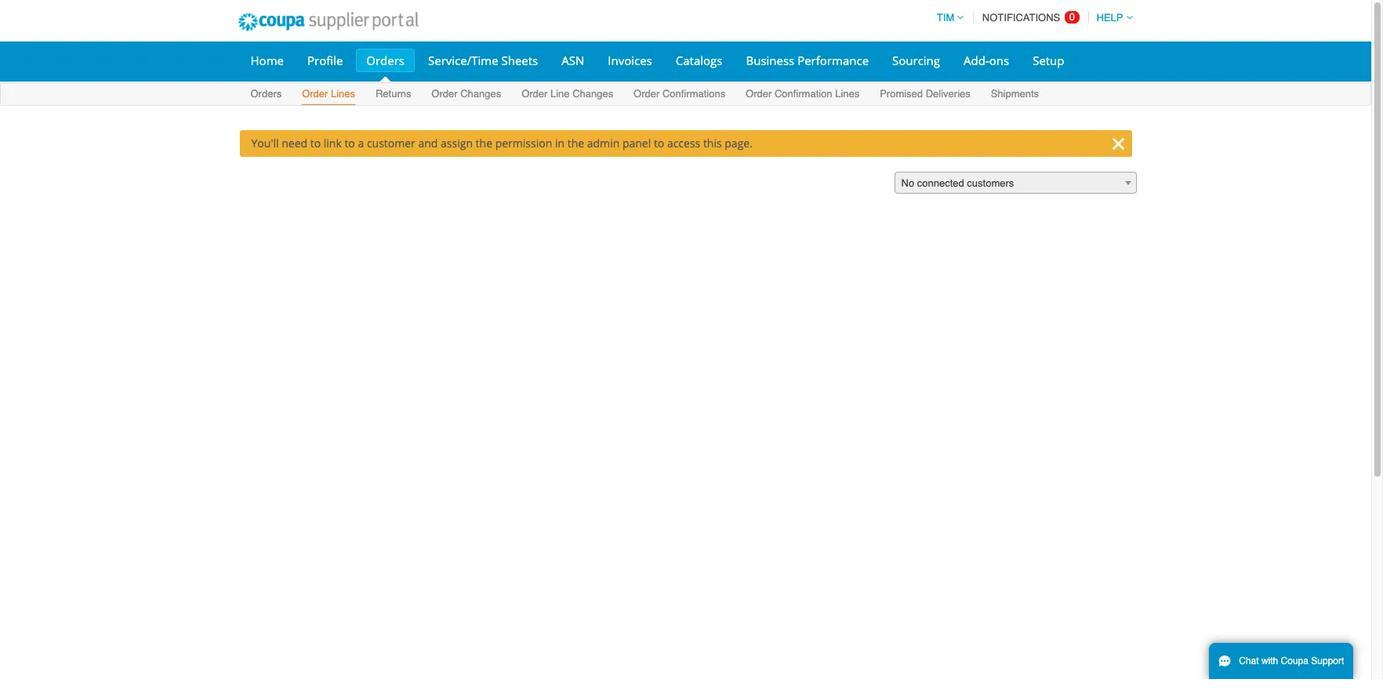 Task type: describe. For each thing, give the bounding box(es) containing it.
sheets
[[502, 53, 538, 68]]

catalogs link
[[666, 49, 733, 72]]

2 the from the left
[[568, 136, 585, 151]]

page.
[[725, 136, 753, 151]]

deliveries
[[926, 88, 971, 100]]

chat with coupa support
[[1240, 656, 1345, 667]]

tim link
[[930, 12, 964, 24]]

chat with coupa support button
[[1210, 643, 1354, 679]]

invoices
[[608, 53, 653, 68]]

order confirmations
[[634, 88, 726, 100]]

sourcing link
[[883, 49, 951, 72]]

panel
[[623, 136, 651, 151]]

1 horizontal spatial orders
[[367, 53, 405, 68]]

order for order confirmations
[[634, 88, 660, 100]]

order for order changes
[[432, 88, 458, 100]]

add-ons
[[964, 53, 1010, 68]]

access
[[668, 136, 701, 151]]

permission
[[496, 136, 553, 151]]

1 changes from the left
[[461, 88, 501, 100]]

shipments
[[991, 88, 1039, 100]]

2 lines from the left
[[836, 88, 860, 100]]

order for order confirmation lines
[[746, 88, 772, 100]]

in
[[555, 136, 565, 151]]

order lines
[[302, 88, 355, 100]]

a
[[358, 136, 364, 151]]

link
[[324, 136, 342, 151]]

catalogs
[[676, 53, 723, 68]]

2 changes from the left
[[573, 88, 614, 100]]

need
[[282, 136, 308, 151]]

you'll need to link to a customer and assign the permission in the admin panel to access this page.
[[251, 136, 753, 151]]

order changes
[[432, 88, 501, 100]]

promised deliveries link
[[880, 85, 972, 105]]

confirmation
[[775, 88, 833, 100]]

No connected customers text field
[[895, 173, 1136, 195]]

order line changes link
[[521, 85, 614, 105]]

business
[[746, 53, 795, 68]]

asn link
[[552, 49, 595, 72]]

1 horizontal spatial orders link
[[356, 49, 415, 72]]

and
[[418, 136, 438, 151]]

service/time
[[428, 53, 499, 68]]

business performance
[[746, 53, 869, 68]]

business performance link
[[736, 49, 879, 72]]

admin
[[587, 136, 620, 151]]

chat
[[1240, 656, 1260, 667]]

add-
[[964, 53, 990, 68]]

coupa
[[1282, 656, 1309, 667]]

performance
[[798, 53, 869, 68]]

home link
[[240, 49, 294, 72]]

help link
[[1090, 12, 1133, 24]]

profile
[[308, 53, 343, 68]]

order confirmation lines link
[[745, 85, 861, 105]]



Task type: vqa. For each thing, say whether or not it's contained in the screenshot.
security
no



Task type: locate. For each thing, give the bounding box(es) containing it.
order down "service/time" at the top left of the page
[[432, 88, 458, 100]]

no
[[902, 177, 915, 189]]

invoices link
[[598, 49, 663, 72]]

0 horizontal spatial to
[[310, 136, 321, 151]]

to
[[310, 136, 321, 151], [345, 136, 355, 151], [654, 136, 665, 151]]

1 to from the left
[[310, 136, 321, 151]]

1 the from the left
[[476, 136, 493, 151]]

line
[[551, 88, 570, 100]]

home
[[251, 53, 284, 68]]

0 horizontal spatial lines
[[331, 88, 355, 100]]

1 vertical spatial orders
[[251, 88, 282, 100]]

assign
[[441, 136, 473, 151]]

support
[[1312, 656, 1345, 667]]

returns link
[[375, 85, 412, 105]]

no connected customers
[[902, 177, 1015, 189]]

order down profile
[[302, 88, 328, 100]]

3 order from the left
[[522, 88, 548, 100]]

add-ons link
[[954, 49, 1020, 72]]

order down invoices link
[[634, 88, 660, 100]]

service/time sheets link
[[418, 49, 549, 72]]

customer
[[367, 136, 416, 151]]

promised deliveries
[[880, 88, 971, 100]]

order confirmation lines
[[746, 88, 860, 100]]

shipments link
[[991, 85, 1040, 105]]

notifications 0
[[983, 11, 1076, 24]]

changes down service/time sheets link
[[461, 88, 501, 100]]

help
[[1097, 12, 1124, 24]]

order confirmations link
[[633, 85, 727, 105]]

order for order lines
[[302, 88, 328, 100]]

to left link
[[310, 136, 321, 151]]

0 horizontal spatial changes
[[461, 88, 501, 100]]

0 vertical spatial orders
[[367, 53, 405, 68]]

setup link
[[1023, 49, 1075, 72]]

changes
[[461, 88, 501, 100], [573, 88, 614, 100]]

order left line
[[522, 88, 548, 100]]

order for order line changes
[[522, 88, 548, 100]]

5 order from the left
[[746, 88, 772, 100]]

1 horizontal spatial the
[[568, 136, 585, 151]]

order down business
[[746, 88, 772, 100]]

0 horizontal spatial orders
[[251, 88, 282, 100]]

the right in
[[568, 136, 585, 151]]

1 horizontal spatial lines
[[836, 88, 860, 100]]

sourcing
[[893, 53, 941, 68]]

order line changes
[[522, 88, 614, 100]]

this
[[704, 136, 722, 151]]

notifications
[[983, 12, 1061, 24]]

navigation containing notifications 0
[[930, 2, 1133, 33]]

lines down performance
[[836, 88, 860, 100]]

2 to from the left
[[345, 136, 355, 151]]

orders up returns
[[367, 53, 405, 68]]

customers
[[968, 177, 1015, 189]]

order
[[302, 88, 328, 100], [432, 88, 458, 100], [522, 88, 548, 100], [634, 88, 660, 100], [746, 88, 772, 100]]

to left the a
[[345, 136, 355, 151]]

No connected customers field
[[895, 172, 1137, 195]]

profile link
[[297, 49, 353, 72]]

orders link up returns
[[356, 49, 415, 72]]

0 horizontal spatial the
[[476, 136, 493, 151]]

changes right line
[[573, 88, 614, 100]]

1 horizontal spatial changes
[[573, 88, 614, 100]]

navigation
[[930, 2, 1133, 33]]

4 order from the left
[[634, 88, 660, 100]]

orders link down "home"
[[250, 85, 283, 105]]

1 lines from the left
[[331, 88, 355, 100]]

1 horizontal spatial to
[[345, 136, 355, 151]]

order changes link
[[431, 85, 502, 105]]

orders down "home"
[[251, 88, 282, 100]]

setup
[[1033, 53, 1065, 68]]

promised
[[880, 88, 923, 100]]

tim
[[937, 12, 955, 24]]

the right assign
[[476, 136, 493, 151]]

2 horizontal spatial to
[[654, 136, 665, 151]]

0 horizontal spatial orders link
[[250, 85, 283, 105]]

1 order from the left
[[302, 88, 328, 100]]

order lines link
[[301, 85, 356, 105]]

lines down profile "link"
[[331, 88, 355, 100]]

coupa supplier portal image
[[227, 2, 429, 42]]

orders
[[367, 53, 405, 68], [251, 88, 282, 100]]

confirmations
[[663, 88, 726, 100]]

the
[[476, 136, 493, 151], [568, 136, 585, 151]]

asn
[[562, 53, 585, 68]]

0
[[1070, 11, 1076, 23]]

returns
[[376, 88, 411, 100]]

ons
[[990, 53, 1010, 68]]

connected
[[918, 177, 965, 189]]

to right 'panel'
[[654, 136, 665, 151]]

1 vertical spatial orders link
[[250, 85, 283, 105]]

with
[[1262, 656, 1279, 667]]

0 vertical spatial orders link
[[356, 49, 415, 72]]

you'll
[[251, 136, 279, 151]]

3 to from the left
[[654, 136, 665, 151]]

lines
[[331, 88, 355, 100], [836, 88, 860, 100]]

orders link
[[356, 49, 415, 72], [250, 85, 283, 105]]

2 order from the left
[[432, 88, 458, 100]]

service/time sheets
[[428, 53, 538, 68]]



